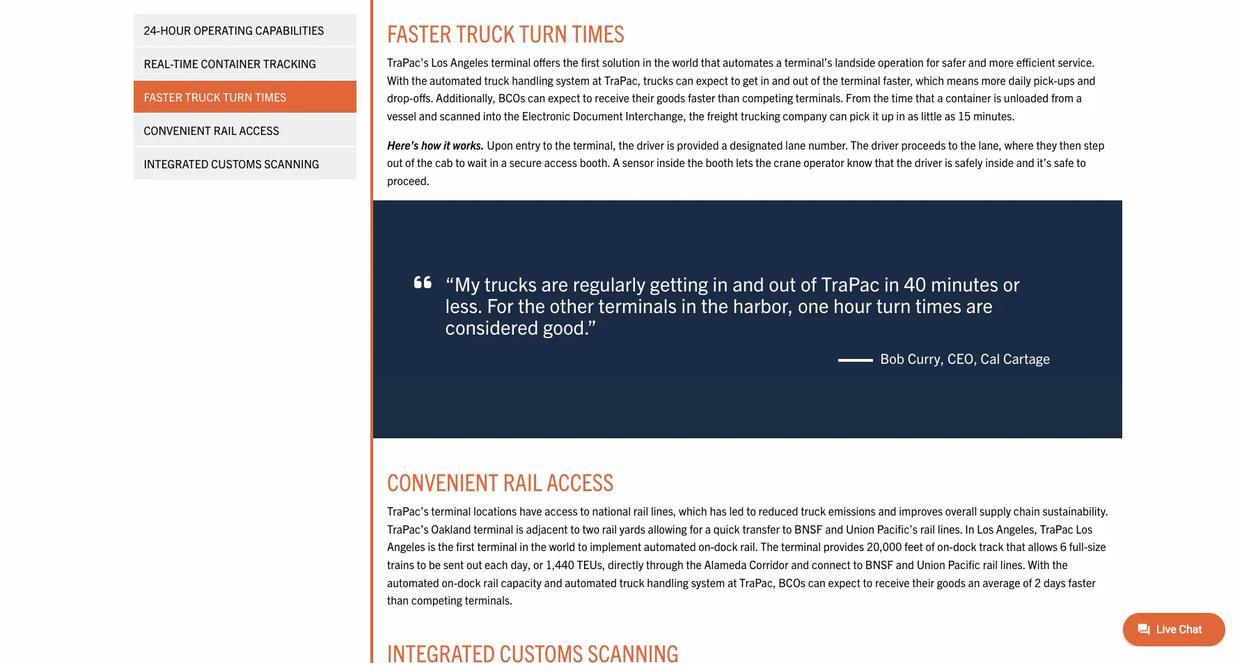 Task type: locate. For each thing, give the bounding box(es) containing it.
truck down time
[[185, 90, 221, 104]]

0 horizontal spatial bcos
[[498, 91, 525, 105]]

bcos inside trapac's terminal locations have access to national rail lines, which has led to reduced truck emissions and improves overall supply chain sustainability. trapac's oakland terminal is adjacent to two rail yards allowing for a quick transfer to bnsf and union pacific's rail lines. in los angeles, trapac los angeles is the first terminal in the world to implement automated on-dock rail. the terminal provides 20,000 feet of on-dock track that allows 6 full-size trains to be sent out each day, or 1,440 teus, directly through the alameda corridor and connect to bnsf and union pacific rail lines. with the automated on-dock rail capacity and automated truck handling system at trapac, bcos can expect to receive their goods an average of 2 days faster than competing terminals.
[[779, 575, 806, 589]]

with inside trapac's terminal locations have access to national rail lines, which has led to reduced truck emissions and improves overall supply chain sustainability. trapac's oakland terminal is adjacent to two rail yards allowing for a quick transfer to bnsf and union pacific's rail lines. in los angeles, trapac los angeles is the first terminal in the world to implement automated on-dock rail. the terminal provides 20,000 feet of on-dock track that allows 6 full-size trains to be sent out each day, or 1,440 teus, directly through the alameda corridor and connect to bnsf and union pacific rail lines. with the automated on-dock rail capacity and automated truck handling system at trapac, bcos can expect to receive their goods an average of 2 days faster than competing terminals.
[[1028, 558, 1050, 572]]

lane
[[785, 138, 806, 152]]

bob
[[880, 350, 904, 367]]

1 horizontal spatial convenient rail access
[[387, 466, 614, 496]]

0 horizontal spatial rail
[[214, 123, 237, 137]]

angeles,
[[996, 522, 1037, 536]]

than down the trains on the bottom left of the page
[[387, 593, 409, 607]]

dock up pacific
[[953, 540, 977, 554]]

bcos up into
[[498, 91, 525, 105]]

1 horizontal spatial trapac
[[1040, 522, 1073, 536]]

0 horizontal spatial their
[[632, 91, 654, 105]]

receive
[[595, 91, 629, 105], [875, 575, 910, 589]]

days
[[1044, 575, 1066, 589]]

union
[[846, 522, 874, 536], [917, 558, 945, 572]]

0 vertical spatial lines.
[[938, 522, 963, 536]]

0 horizontal spatial faster
[[688, 91, 715, 105]]

0 vertical spatial handling
[[512, 73, 553, 87]]

faster down real-
[[144, 90, 183, 104]]

0 vertical spatial convenient rail access
[[144, 123, 280, 137]]

the
[[851, 138, 869, 152], [760, 540, 779, 554]]

their inside trapac's los angeles terminal offers the first solution in the world that automates a terminal's landside operation for safer and more efficient service. with the automated truck handling system at trapac, trucks can expect to get in and out of the terminal faster, which means more daily pick-ups and drop-offs. additionally, bcos can expect to receive their goods faster than competing terminals. from the time that a container is unloaded from a vessel and scanned into the electronic document interchange, the freight trucking company can pick it up in as little as 15 minutes.
[[632, 91, 654, 105]]

0 horizontal spatial inside
[[656, 155, 685, 169]]

trucks up interchange,
[[643, 73, 673, 87]]

improves
[[899, 504, 943, 518]]

for right allowing
[[690, 522, 703, 536]]

rail.
[[740, 540, 758, 554]]

out down here's
[[387, 155, 403, 169]]

of down terminal's
[[811, 73, 820, 87]]

the down the how
[[417, 155, 433, 169]]

1 vertical spatial which
[[679, 504, 707, 518]]

interchange,
[[625, 109, 686, 123]]

at up document
[[592, 73, 602, 87]]

world up "1,440"
[[549, 540, 575, 554]]

1 vertical spatial world
[[549, 540, 575, 554]]

truck down directly
[[619, 575, 644, 589]]

with inside trapac's los angeles terminal offers the first solution in the world that automates a terminal's landside operation for safer and more efficient service. with the automated truck handling system at trapac, trucks can expect to get in and out of the terminal faster, which means more daily pick-ups and drop-offs. additionally, bcos can expect to receive their goods faster than competing terminals. from the time that a container is unloaded from a vessel and scanned into the electronic document interchange, the freight trucking company can pick it up in as little as 15 minutes.
[[387, 73, 409, 87]]

or right day,
[[533, 558, 543, 572]]

it's
[[1037, 155, 1052, 169]]

0 vertical spatial expect
[[696, 73, 728, 87]]

times up solution
[[572, 17, 625, 47]]

driver up sensor
[[637, 138, 664, 152]]

driver
[[637, 138, 664, 152], [871, 138, 899, 152], [915, 155, 942, 169]]

0 vertical spatial truck
[[484, 73, 509, 87]]

the down proceeds
[[897, 155, 912, 169]]

first up sent
[[456, 540, 475, 554]]

trapac, down corridor
[[739, 575, 776, 589]]

competing
[[742, 91, 793, 105], [411, 593, 462, 607]]

1 horizontal spatial trapac,
[[739, 575, 776, 589]]

of left hour
[[801, 271, 817, 296]]

lets
[[736, 155, 753, 169]]

0 horizontal spatial convenient
[[144, 123, 211, 137]]

0 horizontal spatial angeles
[[387, 540, 425, 554]]

provides
[[823, 540, 864, 554]]

handling
[[512, 73, 553, 87], [647, 575, 689, 589]]

los
[[431, 55, 448, 69], [977, 522, 994, 536], [1076, 522, 1092, 536]]

1 horizontal spatial turn
[[519, 17, 567, 47]]

20,000
[[867, 540, 902, 554]]

1 vertical spatial turn
[[223, 90, 253, 104]]

allows
[[1028, 540, 1058, 554]]

convenient up oakland
[[387, 466, 499, 496]]

convenient rail access up locations
[[387, 466, 614, 496]]

are
[[541, 271, 568, 296], [966, 292, 993, 317]]

to down reduced
[[782, 522, 792, 536]]

convenient up integrated
[[144, 123, 211, 137]]

access up national at bottom
[[547, 466, 614, 496]]

national
[[592, 504, 631, 518]]

bcos down corridor
[[779, 575, 806, 589]]

pick
[[850, 109, 870, 123]]

1 horizontal spatial handling
[[647, 575, 689, 589]]

0 horizontal spatial for
[[690, 522, 703, 536]]

access up "adjacent"
[[545, 504, 578, 518]]

automates
[[723, 55, 774, 69]]

is up the minutes.
[[994, 91, 1001, 105]]

1 horizontal spatial angeles
[[450, 55, 488, 69]]

the inside upon entry to the terminal, the driver is provided a designated lane number. the driver proceeds to the lane, where they then step out of the cab to wait in a secure access booth. a sensor inside the booth lets the crane operator know that the driver is safely inside and it's safe to proceed.
[[851, 138, 869, 152]]

or inside '"my trucks are regularly getting in and out of trapac in 40 minutes or less. for the other terminals in the harbor, one hour turn times are considered good."'
[[1003, 271, 1020, 296]]

0 horizontal spatial los
[[431, 55, 448, 69]]

0 vertical spatial faster truck turn times
[[387, 17, 625, 47]]

trapac, inside trapac's terminal locations have access to national rail lines, which has led to reduced truck emissions and improves overall supply chain sustainability. trapac's oakland terminal is adjacent to two rail yards allowing for a quick transfer to bnsf and union pacific's rail lines. in los angeles, trapac los angeles is the first terminal in the world to implement automated on-dock rail. the terminal provides 20,000 feet of on-dock track that allows 6 full-size trains to be sent out each day, or 1,440 teus, directly through the alameda corridor and connect to bnsf and union pacific rail lines. with the automated on-dock rail capacity and automated truck handling system at trapac, bcos can expect to receive their goods an average of 2 days faster than competing terminals.
[[739, 575, 776, 589]]

terminals.
[[796, 91, 843, 105], [465, 593, 513, 607]]

from
[[846, 91, 871, 105]]

rail
[[214, 123, 237, 137], [503, 466, 542, 496]]

0 vertical spatial the
[[851, 138, 869, 152]]

expect inside trapac's terminal locations have access to national rail lines, which has led to reduced truck emissions and improves overall supply chain sustainability. trapac's oakland terminal is adjacent to two rail yards allowing for a quick transfer to bnsf and union pacific's rail lines. in los angeles, trapac los angeles is the first terminal in the world to implement automated on-dock rail. the terminal provides 20,000 feet of on-dock track that allows 6 full-size trains to be sent out each day, or 1,440 teus, directly through the alameda corridor and connect to bnsf and union pacific rail lines. with the automated on-dock rail capacity and automated truck handling system at trapac, bcos can expect to receive their goods an average of 2 days faster than competing terminals.
[[828, 575, 860, 589]]

average
[[983, 575, 1020, 589]]

dock up alameda
[[714, 540, 738, 554]]

faster truck turn times up offers
[[387, 17, 625, 47]]

how
[[421, 138, 441, 152]]

0 horizontal spatial with
[[387, 73, 409, 87]]

out inside trapac's los angeles terminal offers the first solution in the world that automates a terminal's landside operation for safer and more efficient service. with the automated truck handling system at trapac, trucks can expect to get in and out of the terminal faster, which means more daily pick-ups and drop-offs. additionally, bcos can expect to receive their goods faster than competing terminals. from the time that a container is unloaded from a vessel and scanned into the electronic document interchange, the freight trucking company can pick it up in as little as 15 minutes.
[[793, 73, 808, 87]]

0 horizontal spatial expect
[[548, 91, 580, 105]]

operation
[[878, 55, 924, 69]]

as
[[908, 109, 918, 123], [945, 109, 955, 123]]

2 trapac's from the top
[[387, 504, 429, 518]]

trapac's inside trapac's los angeles terminal offers the first solution in the world that automates a terminal's landside operation for safer and more efficient service. with the automated truck handling system at trapac, trucks can expect to get in and out of the terminal faster, which means more daily pick-ups and drop-offs. additionally, bcos can expect to receive their goods faster than competing terminals. from the time that a container is unloaded from a vessel and scanned into the electronic document interchange, the freight trucking company can pick it up in as little as 15 minutes.
[[387, 55, 429, 69]]

receive up document
[[595, 91, 629, 105]]

union down emissions
[[846, 522, 874, 536]]

0 horizontal spatial competing
[[411, 593, 462, 607]]

considered
[[445, 314, 539, 339]]

the right offers
[[563, 55, 578, 69]]

daily
[[1009, 73, 1031, 87]]

the up the 'know'
[[851, 138, 869, 152]]

terminals. inside trapac's terminal locations have access to national rail lines, which has led to reduced truck emissions and improves overall supply chain sustainability. trapac's oakland terminal is adjacent to two rail yards allowing for a quick transfer to bnsf and union pacific's rail lines. in los angeles, trapac los angeles is the first terminal in the world to implement automated on-dock rail. the terminal provides 20,000 feet of on-dock track that allows 6 full-size trains to be sent out each day, or 1,440 teus, directly through the alameda corridor and connect to bnsf and union pacific rail lines. with the automated on-dock rail capacity and automated truck handling system at trapac, bcos can expect to receive their goods an average of 2 days faster than competing terminals.
[[465, 593, 513, 607]]

to up two
[[580, 504, 590, 518]]

offs.
[[413, 91, 433, 105]]

faster truck turn times
[[387, 17, 625, 47], [144, 90, 287, 104]]

and up pacific's
[[878, 504, 896, 518]]

trapac, down solution
[[604, 73, 641, 87]]

to right led
[[746, 504, 756, 518]]

which left has
[[679, 504, 707, 518]]

rail up "have"
[[503, 466, 542, 496]]

goods inside trapac's los angeles terminal offers the first solution in the world that automates a terminal's landside operation for safer and more efficient service. with the automated truck handling system at trapac, trucks can expect to get in and out of the terminal faster, which means more daily pick-ups and drop-offs. additionally, bcos can expect to receive their goods faster than competing terminals. from the time that a container is unloaded from a vessel and scanned into the electronic document interchange, the freight trucking company can pick it up in as little as 15 minutes.
[[657, 91, 685, 105]]

0 vertical spatial bcos
[[498, 91, 525, 105]]

faster inside trapac's terminal locations have access to national rail lines, which has led to reduced truck emissions and improves overall supply chain sustainability. trapac's oakland terminal is adjacent to two rail yards allowing for a quick transfer to bnsf and union pacific's rail lines. in los angeles, trapac los angeles is the first terminal in the world to implement automated on-dock rail. the terminal provides 20,000 feet of on-dock track that allows 6 full-size trains to be sent out each day, or 1,440 teus, directly through the alameda corridor and connect to bnsf and union pacific rail lines. with the automated on-dock rail capacity and automated truck handling system at trapac, bcos can expect to receive their goods an average of 2 days faster than competing terminals.
[[1068, 575, 1096, 589]]

faster up freight
[[688, 91, 715, 105]]

1 vertical spatial competing
[[411, 593, 462, 607]]

trapac inside trapac's terminal locations have access to national rail lines, which has led to reduced truck emissions and improves overall supply chain sustainability. trapac's oakland terminal is adjacent to two rail yards allowing for a quick transfer to bnsf and union pacific's rail lines. in los angeles, trapac los angeles is the first terminal in the world to implement automated on-dock rail. the terminal provides 20,000 feet of on-dock track that allows 6 full-size trains to be sent out each day, or 1,440 teus, directly through the alameda corridor and connect to bnsf and union pacific rail lines. with the automated on-dock rail capacity and automated truck handling system at trapac, bcos can expect to receive their goods an average of 2 days faster than competing terminals.
[[1040, 522, 1073, 536]]

the down terminal's
[[823, 73, 838, 87]]

1 horizontal spatial driver
[[871, 138, 899, 152]]

turn up offers
[[519, 17, 567, 47]]

solid image
[[414, 273, 431, 292]]

0 horizontal spatial bnsf
[[794, 522, 823, 536]]

more left daily
[[981, 73, 1006, 87]]

of up 'proceed.'
[[405, 155, 415, 169]]

receive inside trapac's terminal locations have access to national rail lines, which has led to reduced truck emissions and improves overall supply chain sustainability. trapac's oakland terminal is adjacent to two rail yards allowing for a quick transfer to bnsf and union pacific's rail lines. in los angeles, trapac los angeles is the first terminal in the world to implement automated on-dock rail. the terminal provides 20,000 feet of on-dock track that allows 6 full-size trains to be sent out each day, or 1,440 teus, directly through the alameda corridor and connect to bnsf and union pacific rail lines. with the automated on-dock rail capacity and automated truck handling system at trapac, bcos can expect to receive their goods an average of 2 days faster than competing terminals.
[[875, 575, 910, 589]]

0 horizontal spatial truck
[[185, 90, 221, 104]]

0 vertical spatial faster
[[387, 17, 452, 47]]

solution
[[602, 55, 640, 69]]

in
[[643, 55, 651, 69], [761, 73, 769, 87], [896, 109, 905, 123], [490, 155, 499, 169], [713, 271, 728, 296], [884, 271, 900, 296], [681, 292, 697, 317], [520, 540, 528, 554]]

faster truck turn times link
[[134, 81, 356, 113]]

is
[[994, 91, 1001, 105], [667, 138, 674, 152], [945, 155, 952, 169], [516, 522, 524, 536], [428, 540, 435, 554]]

have
[[519, 504, 542, 518]]

1 horizontal spatial or
[[1003, 271, 1020, 296]]

that up little
[[915, 91, 935, 105]]

1 vertical spatial faster
[[1068, 575, 1096, 589]]

1 vertical spatial trucks
[[484, 271, 537, 296]]

to up document
[[583, 91, 592, 105]]

trucks up considered at the left of page
[[484, 271, 537, 296]]

works.
[[453, 138, 484, 152]]

1 horizontal spatial than
[[718, 91, 740, 105]]

0 vertical spatial at
[[592, 73, 602, 87]]

0 vertical spatial than
[[718, 91, 740, 105]]

ups
[[1057, 73, 1075, 87]]

entry
[[516, 138, 540, 152]]

a up little
[[937, 91, 943, 105]]

lines.
[[938, 522, 963, 536], [1000, 558, 1025, 572]]

can down connect
[[808, 575, 826, 589]]

with
[[387, 73, 409, 87], [1028, 558, 1050, 572]]

electronic
[[522, 109, 570, 123]]

truck up additionally,
[[456, 17, 515, 47]]

1 vertical spatial convenient rail access
[[387, 466, 614, 496]]

at
[[592, 73, 602, 87], [728, 575, 737, 589]]

0 vertical spatial trapac's
[[387, 55, 429, 69]]

out inside upon entry to the terminal, the driver is provided a designated lane number. the driver proceeds to the lane, where they then step out of the cab to wait in a secure access booth. a sensor inside the booth lets the crane operator know that the driver is safely inside and it's safe to proceed.
[[387, 155, 403, 169]]

time
[[892, 91, 913, 105]]

1 horizontal spatial rail
[[503, 466, 542, 496]]

on- down sent
[[442, 575, 457, 589]]

for inside trapac's los angeles terminal offers the first solution in the world that automates a terminal's landside operation for safer and more efficient service. with the automated truck handling system at trapac, trucks can expect to get in and out of the terminal faster, which means more daily pick-ups and drop-offs. additionally, bcos can expect to receive their goods faster than competing terminals. from the time that a container is unloaded from a vessel and scanned into the electronic document interchange, the freight trucking company can pick it up in as little as 15 minutes.
[[926, 55, 939, 69]]

0 horizontal spatial truck
[[484, 73, 509, 87]]

has
[[710, 504, 727, 518]]

0 horizontal spatial trapac,
[[604, 73, 641, 87]]

2 vertical spatial trapac's
[[387, 522, 429, 536]]

1 horizontal spatial system
[[691, 575, 725, 589]]

1 horizontal spatial truck
[[456, 17, 515, 47]]

rail down track
[[983, 558, 998, 572]]

world inside trapac's los angeles terminal offers the first solution in the world that automates a terminal's landside operation for safer and more efficient service. with the automated truck handling system at trapac, trucks can expect to get in and out of the terminal faster, which means more daily pick-ups and drop-offs. additionally, bcos can expect to receive their goods faster than competing terminals. from the time that a container is unloaded from a vessel and scanned into the electronic document interchange, the freight trucking company can pick it up in as little as 15 minutes.
[[672, 55, 698, 69]]

1 vertical spatial lines.
[[1000, 558, 1025, 572]]

their inside trapac's terminal locations have access to national rail lines, which has led to reduced truck emissions and improves overall supply chain sustainability. trapac's oakland terminal is adjacent to two rail yards allowing for a quick transfer to bnsf and union pacific's rail lines. in los angeles, trapac los angeles is the first terminal in the world to implement automated on-dock rail. the terminal provides 20,000 feet of on-dock track that allows 6 full-size trains to be sent out each day, or 1,440 teus, directly through the alameda corridor and connect to bnsf and union pacific rail lines. with the automated on-dock rail capacity and automated truck handling system at trapac, bcos can expect to receive their goods an average of 2 days faster than competing terminals.
[[912, 575, 934, 589]]

other
[[550, 292, 594, 317]]

"my
[[445, 271, 480, 296]]

0 vertical spatial trucks
[[643, 73, 673, 87]]

1 vertical spatial first
[[456, 540, 475, 554]]

truck up additionally,
[[484, 73, 509, 87]]

faster
[[387, 17, 452, 47], [144, 90, 183, 104]]

than inside trapac's terminal locations have access to national rail lines, which has led to reduced truck emissions and improves overall supply chain sustainability. trapac's oakland terminal is adjacent to two rail yards allowing for a quick transfer to bnsf and union pacific's rail lines. in los angeles, trapac los angeles is the first terminal in the world to implement automated on-dock rail. the terminal provides 20,000 feet of on-dock track that allows 6 full-size trains to be sent out each day, or 1,440 teus, directly through the alameda corridor and connect to bnsf and union pacific rail lines. with the automated on-dock rail capacity and automated truck handling system at trapac, bcos can expect to receive their goods an average of 2 days faster than competing terminals.
[[387, 593, 409, 607]]

0 vertical spatial times
[[572, 17, 625, 47]]

of left 2
[[1023, 575, 1032, 589]]

trapac,
[[604, 73, 641, 87], [739, 575, 776, 589]]

inside down provided on the top of page
[[656, 155, 685, 169]]

los up offs. at the left of page
[[431, 55, 448, 69]]

dock down sent
[[457, 575, 481, 589]]

1 vertical spatial trapac,
[[739, 575, 776, 589]]

which inside trapac's los angeles terminal offers the first solution in the world that automates a terminal's landside operation for safer and more efficient service. with the automated truck handling system at trapac, trucks can expect to get in and out of the terminal faster, which means more daily pick-ups and drop-offs. additionally, bcos can expect to receive their goods faster than competing terminals. from the time that a container is unloaded from a vessel and scanned into the electronic document interchange, the freight trucking company can pick it up in as little as 15 minutes.
[[916, 73, 944, 87]]

minutes.
[[973, 109, 1015, 123]]

or right minutes at the top right
[[1003, 271, 1020, 296]]

a
[[613, 155, 620, 169]]

1 horizontal spatial as
[[945, 109, 955, 123]]

in left '40'
[[884, 271, 900, 296]]

1 trapac's from the top
[[387, 55, 429, 69]]

two
[[582, 522, 599, 536]]

expect down connect
[[828, 575, 860, 589]]

los up full-
[[1076, 522, 1092, 536]]

landside
[[835, 55, 875, 69]]

0 vertical spatial which
[[916, 73, 944, 87]]

and left it's on the right of the page
[[1016, 155, 1035, 169]]

that inside trapac's terminal locations have access to national rail lines, which has led to reduced truck emissions and improves overall supply chain sustainability. trapac's oakland terminal is adjacent to two rail yards allowing for a quick transfer to bnsf and union pacific's rail lines. in los angeles, trapac los angeles is the first terminal in the world to implement automated on-dock rail. the terminal provides 20,000 feet of on-dock track that allows 6 full-size trains to be sent out each day, or 1,440 teus, directly through the alameda corridor and connect to bnsf and union pacific rail lines. with the automated on-dock rail capacity and automated truck handling system at trapac, bcos can expect to receive their goods an average of 2 days faster than competing terminals.
[[1006, 540, 1025, 554]]

for inside trapac's terminal locations have access to national rail lines, which has led to reduced truck emissions and improves overall supply chain sustainability. trapac's oakland terminal is adjacent to two rail yards allowing for a quick transfer to bnsf and union pacific's rail lines. in los angeles, trapac los angeles is the first terminal in the world to implement automated on-dock rail. the terminal provides 20,000 feet of on-dock track that allows 6 full-size trains to be sent out each day, or 1,440 teus, directly through the alameda corridor and connect to bnsf and union pacific rail lines. with the automated on-dock rail capacity and automated truck handling system at trapac, bcos can expect to receive their goods an average of 2 days faster than competing terminals.
[[690, 522, 703, 536]]

24-
[[144, 23, 161, 37]]

0 horizontal spatial access
[[240, 123, 280, 137]]

1 vertical spatial their
[[912, 575, 934, 589]]

0 vertical spatial more
[[989, 55, 1014, 69]]

at down alameda
[[728, 575, 737, 589]]

can inside trapac's terminal locations have access to national rail lines, which has led to reduced truck emissions and improves overall supply chain sustainability. trapac's oakland terminal is adjacent to two rail yards allowing for a quick transfer to bnsf and union pacific's rail lines. in los angeles, trapac los angeles is the first terminal in the world to implement automated on-dock rail. the terminal provides 20,000 feet of on-dock track that allows 6 full-size trains to be sent out each day, or 1,440 teus, directly through the alameda corridor and connect to bnsf and union pacific rail lines. with the automated on-dock rail capacity and automated truck handling system at trapac, bcos can expect to receive their goods an average of 2 days faster than competing terminals.
[[808, 575, 826, 589]]

0 horizontal spatial handling
[[512, 73, 553, 87]]

container
[[946, 91, 991, 105]]

on- up alameda
[[699, 540, 714, 554]]

trapac's terminal locations have access to national rail lines, which has led to reduced truck emissions and improves overall supply chain sustainability. trapac's oakland terminal is adjacent to two rail yards allowing for a quick transfer to bnsf and union pacific's rail lines. in los angeles, trapac los angeles is the first terminal in the world to implement automated on-dock rail. the terminal provides 20,000 feet of on-dock track that allows 6 full-size trains to be sent out each day, or 1,440 teus, directly through the alameda corridor and connect to bnsf and union pacific rail lines. with the automated on-dock rail capacity and automated truck handling system at trapac, bcos can expect to receive their goods an average of 2 days faster than competing terminals.
[[387, 504, 1108, 607]]

safer
[[942, 55, 966, 69]]

as left 15
[[945, 109, 955, 123]]

access
[[240, 123, 280, 137], [547, 466, 614, 496]]

0 vertical spatial terminals.
[[796, 91, 843, 105]]

out inside '"my trucks are regularly getting in and out of trapac in 40 minutes or less. for the other terminals in the harbor, one hour turn times are considered good."'
[[769, 271, 796, 296]]

curry,
[[908, 350, 944, 367]]

1 horizontal spatial inside
[[985, 155, 1014, 169]]

for
[[487, 292, 514, 317]]

0 vertical spatial system
[[556, 73, 590, 87]]

0 horizontal spatial times
[[255, 90, 287, 104]]

0 horizontal spatial as
[[908, 109, 918, 123]]

allowing
[[648, 522, 687, 536]]

1 horizontal spatial faster
[[1068, 575, 1096, 589]]

competing down the be
[[411, 593, 462, 607]]

1 horizontal spatial convenient
[[387, 466, 499, 496]]

1 horizontal spatial access
[[547, 466, 614, 496]]

and
[[968, 55, 987, 69], [772, 73, 790, 87], [1077, 73, 1096, 87], [419, 109, 437, 123], [1016, 155, 1035, 169], [733, 271, 764, 296], [878, 504, 896, 518], [825, 522, 843, 536], [791, 558, 809, 572], [896, 558, 914, 572], [544, 575, 562, 589]]

less.
[[445, 292, 482, 317]]

0 horizontal spatial union
[[846, 522, 874, 536]]

times down tracking
[[255, 90, 287, 104]]

scanned
[[440, 109, 481, 123]]

0 vertical spatial goods
[[657, 91, 685, 105]]

trucks inside trapac's los angeles terminal offers the first solution in the world that automates a terminal's landside operation for safer and more efficient service. with the automated truck handling system at trapac, trucks can expect to get in and out of the terminal faster, which means more daily pick-ups and drop-offs. additionally, bcos can expect to receive their goods faster than competing terminals. from the time that a container is unloaded from a vessel and scanned into the electronic document interchange, the freight trucking company can pick it up in as little as 15 minutes.
[[643, 73, 673, 87]]

connect
[[812, 558, 851, 572]]

it inside trapac's los angeles terminal offers the first solution in the world that automates a terminal's landside operation for safer and more efficient service. with the automated truck handling system at trapac, trucks can expect to get in and out of the terminal faster, which means more daily pick-ups and drop-offs. additionally, bcos can expect to receive their goods faster than competing terminals. from the time that a container is unloaded from a vessel and scanned into the electronic document interchange, the freight trucking company can pick it up in as little as 15 minutes.
[[872, 109, 879, 123]]

2 vertical spatial expect
[[828, 575, 860, 589]]

it
[[872, 109, 879, 123], [443, 138, 450, 152]]

terminals. inside trapac's los angeles terminal offers the first solution in the world that automates a terminal's landside operation for safer and more efficient service. with the automated truck handling system at trapac, trucks can expect to get in and out of the terminal faster, which means more daily pick-ups and drop-offs. additionally, bcos can expect to receive their goods faster than competing terminals. from the time that a container is unloaded from a vessel and scanned into the electronic document interchange, the freight trucking company can pick it up in as little as 15 minutes.
[[796, 91, 843, 105]]

0 vertical spatial access
[[240, 123, 280, 137]]

1 horizontal spatial terminals.
[[796, 91, 843, 105]]

world
[[672, 55, 698, 69], [549, 540, 575, 554]]

0 horizontal spatial lines.
[[938, 522, 963, 536]]

0 horizontal spatial convenient rail access
[[144, 123, 280, 137]]

goods down pacific
[[937, 575, 966, 589]]

that right the 'know'
[[875, 155, 894, 169]]

angeles inside trapac's terminal locations have access to national rail lines, which has led to reduced truck emissions and improves overall supply chain sustainability. trapac's oakland terminal is adjacent to two rail yards allowing for a quick transfer to bnsf and union pacific's rail lines. in los angeles, trapac los angeles is the first terminal in the world to implement automated on-dock rail. the terminal provides 20,000 feet of on-dock track that allows 6 full-size trains to be sent out each day, or 1,440 teus, directly through the alameda corridor and connect to bnsf and union pacific rail lines. with the automated on-dock rail capacity and automated truck handling system at trapac, bcos can expect to receive their goods an average of 2 days faster than competing terminals.
[[387, 540, 425, 554]]

0 vertical spatial receive
[[595, 91, 629, 105]]

0 horizontal spatial terminals.
[[465, 593, 513, 607]]

competing up trucking
[[742, 91, 793, 105]]

0 horizontal spatial than
[[387, 593, 409, 607]]

integrated customs scanning link
[[134, 148, 356, 180]]

quick
[[714, 522, 740, 536]]

oakland
[[431, 522, 471, 536]]

system inside trapac's los angeles terminal offers the first solution in the world that automates a terminal's landside operation for safer and more efficient service. with the automated truck handling system at trapac, trucks can expect to get in and out of the terminal faster, which means more daily pick-ups and drop-offs. additionally, bcos can expect to receive their goods faster than competing terminals. from the time that a container is unloaded from a vessel and scanned into the electronic document interchange, the freight trucking company can pick it up in as little as 15 minutes.
[[556, 73, 590, 87]]

1 horizontal spatial which
[[916, 73, 944, 87]]

terminals. up company
[[796, 91, 843, 105]]

to left the be
[[417, 558, 426, 572]]

1 horizontal spatial at
[[728, 575, 737, 589]]

1 vertical spatial times
[[255, 90, 287, 104]]

system down offers
[[556, 73, 590, 87]]

rail down each
[[483, 575, 498, 589]]

1 vertical spatial receive
[[875, 575, 910, 589]]

0 vertical spatial first
[[581, 55, 600, 69]]

implement
[[590, 540, 641, 554]]

0 vertical spatial access
[[544, 155, 577, 169]]

efficient
[[1016, 55, 1055, 69]]

the down oakland
[[438, 540, 454, 554]]

0 vertical spatial bnsf
[[794, 522, 823, 536]]

terminals. down each
[[465, 593, 513, 607]]

expect up freight
[[696, 73, 728, 87]]

1 vertical spatial more
[[981, 73, 1006, 87]]

terminal
[[491, 55, 531, 69], [841, 73, 881, 87], [431, 504, 471, 518], [474, 522, 513, 536], [477, 540, 517, 554], [781, 540, 821, 554]]

getting
[[650, 271, 708, 296]]

15
[[958, 109, 971, 123]]

1 horizontal spatial faster
[[387, 17, 452, 47]]

access left the booth.
[[544, 155, 577, 169]]

can
[[676, 73, 693, 87], [528, 91, 545, 105], [829, 109, 847, 123], [808, 575, 826, 589]]

2 horizontal spatial truck
[[801, 504, 826, 518]]

1 horizontal spatial their
[[912, 575, 934, 589]]



Task type: vqa. For each thing, say whether or not it's contained in the screenshot.
the and inside Read more about how TraPac Los Angeles is developing innovative solutions that increase efficiency, protect the environment, and enhance customer satisfaction in our 2020 Sustainability Report.
no



Task type: describe. For each thing, give the bounding box(es) containing it.
through
[[646, 558, 684, 572]]

receive inside trapac's los angeles terminal offers the first solution in the world that automates a terminal's landside operation for safer and more efficient service. with the automated truck handling system at trapac, trucks can expect to get in and out of the terminal faster, which means more daily pick-ups and drop-offs. additionally, bcos can expect to receive their goods faster than competing terminals. from the time that a container is unloaded from a vessel and scanned into the electronic document interchange, the freight trucking company can pick it up in as little as 15 minutes.
[[595, 91, 629, 105]]

they
[[1036, 138, 1057, 152]]

turn
[[876, 292, 911, 317]]

to down provides
[[853, 558, 863, 572]]

1 horizontal spatial are
[[966, 292, 993, 317]]

designated
[[730, 138, 783, 152]]

1 inside from the left
[[656, 155, 685, 169]]

cartage
[[1003, 350, 1050, 367]]

the down 6
[[1052, 558, 1068, 572]]

1 horizontal spatial lines.
[[1000, 558, 1025, 572]]

to up safely
[[948, 138, 958, 152]]

and left connect
[[791, 558, 809, 572]]

number.
[[808, 138, 848, 152]]

trapac, inside trapac's los angeles terminal offers the first solution in the world that automates a terminal's landside operation for safer and more efficient service. with the automated truck handling system at trapac, trucks can expect to get in and out of the terminal faster, which means more daily pick-ups and drop-offs. additionally, bcos can expect to receive their goods faster than competing terminals. from the time that a container is unloaded from a vessel and scanned into the electronic document interchange, the freight trucking company can pick it up in as little as 15 minutes.
[[604, 73, 641, 87]]

or inside trapac's terminal locations have access to national rail lines, which has led to reduced truck emissions and improves overall supply chain sustainability. trapac's oakland terminal is adjacent to two rail yards allowing for a quick transfer to bnsf and union pacific's rail lines. in los angeles, trapac los angeles is the first terminal in the world to implement automated on-dock rail. the terminal provides 20,000 feet of on-dock track that allows 6 full-size trains to be sent out each day, or 1,440 teus, directly through the alameda corridor and connect to bnsf and union pacific rail lines. with the automated on-dock rail capacity and automated truck handling system at trapac, bcos can expect to receive their goods an average of 2 days faster than competing terminals.
[[533, 558, 543, 572]]

one
[[798, 292, 829, 317]]

rail down improves
[[920, 522, 935, 536]]

document
[[573, 109, 623, 123]]

a up booth
[[722, 138, 727, 152]]

"my trucks are regularly getting in and out of trapac in 40 minutes or less. for the other terminals in the harbor, one hour turn times are considered good."
[[445, 271, 1020, 339]]

is down "have"
[[516, 522, 524, 536]]

proceeds
[[901, 138, 946, 152]]

than inside trapac's los angeles terminal offers the first solution in the world that automates a terminal's landside operation for safer and more efficient service. with the automated truck handling system at trapac, trucks can expect to get in and out of the terminal faster, which means more daily pick-ups and drop-offs. additionally, bcos can expect to receive their goods faster than competing terminals. from the time that a container is unloaded from a vessel and scanned into the electronic document interchange, the freight trucking company can pick it up in as little as 15 minutes.
[[718, 91, 740, 105]]

the right through
[[686, 558, 702, 572]]

harbor,
[[733, 292, 793, 317]]

1 horizontal spatial bnsf
[[865, 558, 893, 572]]

0 horizontal spatial it
[[443, 138, 450, 152]]

trapac's for oakland
[[387, 504, 429, 518]]

emissions
[[828, 504, 876, 518]]

and inside upon entry to the terminal, the driver is provided a designated lane number. the driver proceeds to the lane, where they then step out of the cab to wait in a secure access booth. a sensor inside the booth lets the crane operator know that the driver is safely inside and it's safe to proceed.
[[1016, 155, 1035, 169]]

tracking
[[264, 56, 317, 70]]

from
[[1051, 91, 1074, 105]]

is up the be
[[428, 540, 435, 554]]

world inside trapac's terminal locations have access to national rail lines, which has led to reduced truck emissions and improves overall supply chain sustainability. trapac's oakland terminal is adjacent to two rail yards allowing for a quick transfer to bnsf and union pacific's rail lines. in los angeles, trapac los angeles is the first terminal in the world to implement automated on-dock rail. the terminal provides 20,000 feet of on-dock track that allows 6 full-size trains to be sent out each day, or 1,440 teus, directly through the alameda corridor and connect to bnsf and union pacific rail lines. with the automated on-dock rail capacity and automated truck handling system at trapac, bcos can expect to receive their goods an average of 2 days faster than competing terminals.
[[549, 540, 575, 554]]

of inside '"my trucks are regularly getting in and out of trapac in 40 minutes or less. for the other terminals in the harbor, one hour turn times are considered good."'
[[801, 271, 817, 296]]

which inside trapac's terminal locations have access to national rail lines, which has led to reduced truck emissions and improves overall supply chain sustainability. trapac's oakland terminal is adjacent to two rail yards allowing for a quick transfer to bnsf and union pacific's rail lines. in los angeles, trapac los angeles is the first terminal in the world to implement automated on-dock rail. the terminal provides 20,000 feet of on-dock track that allows 6 full-size trains to be sent out each day, or 1,440 teus, directly through the alameda corridor and connect to bnsf and union pacific rail lines. with the automated on-dock rail capacity and automated truck handling system at trapac, bcos can expect to receive their goods an average of 2 days faster than competing terminals.
[[679, 504, 707, 518]]

trains
[[387, 558, 414, 572]]

each
[[485, 558, 508, 572]]

transfer
[[742, 522, 780, 536]]

here's how it works.
[[387, 138, 484, 152]]

terminal up from
[[841, 73, 881, 87]]

to left two
[[570, 522, 580, 536]]

in right solution
[[643, 55, 651, 69]]

1 vertical spatial faster
[[144, 90, 183, 104]]

terminal,
[[573, 138, 616, 152]]

a down upon
[[501, 155, 507, 169]]

rail up yards
[[633, 504, 648, 518]]

integrated
[[144, 157, 209, 171]]

goods inside trapac's terminal locations have access to national rail lines, which has led to reduced truck emissions and improves overall supply chain sustainability. trapac's oakland terminal is adjacent to two rail yards allowing for a quick transfer to bnsf and union pacific's rail lines. in los angeles, trapac los angeles is the first terminal in the world to implement automated on-dock rail. the terminal provides 20,000 feet of on-dock track that allows 6 full-size trains to be sent out each day, or 1,440 teus, directly through the alameda corridor and connect to bnsf and union pacific rail lines. with the automated on-dock rail capacity and automated truck handling system at trapac, bcos can expect to receive their goods an average of 2 days faster than competing terminals.
[[937, 575, 966, 589]]

and inside '"my trucks are regularly getting in and out of trapac in 40 minutes or less. for the other terminals in the harbor, one hour turn times are considered good."'
[[733, 271, 764, 296]]

1 vertical spatial access
[[547, 466, 614, 496]]

0 vertical spatial union
[[846, 522, 874, 536]]

6
[[1060, 540, 1067, 554]]

the right lets
[[756, 155, 771, 169]]

trucks inside '"my trucks are regularly getting in and out of trapac in 40 minutes or less. for the other terminals in the harbor, one hour turn times are considered good."'
[[484, 271, 537, 296]]

can up interchange,
[[676, 73, 693, 87]]

1 horizontal spatial on-
[[699, 540, 714, 554]]

and right get
[[772, 73, 790, 87]]

to down two
[[578, 540, 587, 554]]

here's
[[387, 138, 419, 152]]

to down 20,000
[[863, 575, 873, 589]]

real-time container tracking link
[[134, 47, 356, 79]]

and down offs. at the left of page
[[419, 109, 437, 123]]

sent
[[443, 558, 464, 572]]

the inside trapac's terminal locations have access to national rail lines, which has led to reduced truck emissions and improves overall supply chain sustainability. trapac's oakland terminal is adjacent to two rail yards allowing for a quick transfer to bnsf and union pacific's rail lines. in los angeles, trapac los angeles is the first terminal in the world to implement automated on-dock rail. the terminal provides 20,000 feet of on-dock track that allows 6 full-size trains to be sent out each day, or 1,440 teus, directly through the alameda corridor and connect to bnsf and union pacific rail lines. with the automated on-dock rail capacity and automated truck handling system at trapac, bcos can expect to receive their goods an average of 2 days faster than competing terminals.
[[760, 540, 779, 554]]

1 horizontal spatial dock
[[714, 540, 738, 554]]

the up offs. at the left of page
[[412, 73, 427, 87]]

overall
[[945, 504, 977, 518]]

0 horizontal spatial driver
[[637, 138, 664, 152]]

and down "1,440"
[[544, 575, 562, 589]]

lane,
[[978, 138, 1002, 152]]

access inside trapac's terminal locations have access to national rail lines, which has led to reduced truck emissions and improves overall supply chain sustainability. trapac's oakland terminal is adjacent to two rail yards allowing for a quick transfer to bnsf and union pacific's rail lines. in los angeles, trapac los angeles is the first terminal in the world to implement automated on-dock rail. the terminal provides 20,000 feet of on-dock track that allows 6 full-size trains to be sent out each day, or 1,440 teus, directly through the alameda corridor and connect to bnsf and union pacific rail lines. with the automated on-dock rail capacity and automated truck handling system at trapac, bcos can expect to receive their goods an average of 2 days faster than competing terminals.
[[545, 504, 578, 518]]

rail down national at bottom
[[602, 522, 617, 536]]

rail inside convenient rail access link
[[214, 123, 237, 137]]

trapac's for with
[[387, 55, 429, 69]]

0 vertical spatial truck
[[456, 17, 515, 47]]

1 horizontal spatial times
[[572, 17, 625, 47]]

the right solution
[[654, 55, 670, 69]]

upon entry to the terminal, the driver is provided a designated lane number. the driver proceeds to the lane, where they then step out of the cab to wait in a secure access booth. a sensor inside the booth lets the crane operator know that the driver is safely inside and it's safe to proceed.
[[387, 138, 1104, 187]]

track
[[979, 540, 1004, 554]]

0 vertical spatial convenient
[[144, 123, 211, 137]]

sensor
[[622, 155, 654, 169]]

that inside upon entry to the terminal, the driver is provided a designated lane number. the driver proceeds to the lane, where they then step out of the cab to wait in a secure access booth. a sensor inside the booth lets the crane operator know that the driver is safely inside and it's safe to proceed.
[[875, 155, 894, 169]]

handling inside trapac's terminal locations have access to national rail lines, which has led to reduced truck emissions and improves overall supply chain sustainability. trapac's oakland terminal is adjacent to two rail yards allowing for a quick transfer to bnsf and union pacific's rail lines. in los angeles, trapac los angeles is the first terminal in the world to implement automated on-dock rail. the terminal provides 20,000 feet of on-dock track that allows 6 full-size trains to be sent out each day, or 1,440 teus, directly through the alameda corridor and connect to bnsf and union pacific rail lines. with the automated on-dock rail capacity and automated truck handling system at trapac, bcos can expect to receive their goods an average of 2 days faster than competing terminals.
[[647, 575, 689, 589]]

capabilities
[[256, 23, 324, 37]]

cab
[[435, 155, 453, 169]]

terminal up connect
[[781, 540, 821, 554]]

24-hour operating capabilities
[[144, 23, 324, 37]]

terminal left offers
[[491, 55, 531, 69]]

2 horizontal spatial on-
[[937, 540, 953, 554]]

faster,
[[883, 73, 913, 87]]

0 horizontal spatial are
[[541, 271, 568, 296]]

1 vertical spatial truck
[[801, 504, 826, 518]]

24-hour operating capabilities link
[[134, 14, 356, 46]]

2 horizontal spatial los
[[1076, 522, 1092, 536]]

automated inside trapac's los angeles terminal offers the first solution in the world that automates a terminal's landside operation for safer and more efficient service. with the automated truck handling system at trapac, trucks can expect to get in and out of the terminal faster, which means more daily pick-ups and drop-offs. additionally, bcos can expect to receive their goods faster than competing terminals. from the time that a container is unloaded from a vessel and scanned into the electronic document interchange, the freight trucking company can pick it up in as little as 15 minutes.
[[430, 73, 482, 87]]

at inside trapac's terminal locations have access to national rail lines, which has led to reduced truck emissions and improves overall supply chain sustainability. trapac's oakland terminal is adjacent to two rail yards allowing for a quick transfer to bnsf and union pacific's rail lines. in los angeles, trapac los angeles is the first terminal in the world to implement automated on-dock rail. the terminal provides 20,000 feet of on-dock track that allows 6 full-size trains to be sent out each day, or 1,440 teus, directly through the alameda corridor and connect to bnsf and union pacific rail lines. with the automated on-dock rail capacity and automated truck handling system at trapac, bcos can expect to receive their goods an average of 2 days faster than competing terminals.
[[728, 575, 737, 589]]

to right cab
[[455, 155, 465, 169]]

feet
[[904, 540, 923, 554]]

time
[[174, 56, 199, 70]]

the left 'harbor,'
[[701, 292, 728, 317]]

los inside trapac's los angeles terminal offers the first solution in the world that automates a terminal's landside operation for safer and more efficient service. with the automated truck handling system at trapac, trucks can expect to get in and out of the terminal faster, which means more daily pick-ups and drop-offs. additionally, bcos can expect to receive their goods faster than competing terminals. from the time that a container is unloaded from a vessel and scanned into the electronic document interchange, the freight trucking company can pick it up in as little as 15 minutes.
[[431, 55, 448, 69]]

the right into
[[504, 109, 519, 123]]

0 horizontal spatial on-
[[442, 575, 457, 589]]

hour
[[161, 23, 191, 37]]

1 vertical spatial rail
[[503, 466, 542, 496]]

can left pick
[[829, 109, 847, 123]]

the down "adjacent"
[[531, 540, 547, 554]]

first inside trapac's terminal locations have access to national rail lines, which has led to reduced truck emissions and improves overall supply chain sustainability. trapac's oakland terminal is adjacent to two rail yards allowing for a quick transfer to bnsf and union pacific's rail lines. in los angeles, trapac los angeles is the first terminal in the world to implement automated on-dock rail. the terminal provides 20,000 feet of on-dock track that allows 6 full-size trains to be sent out each day, or 1,440 teus, directly through the alameda corridor and connect to bnsf and union pacific rail lines. with the automated on-dock rail capacity and automated truck handling system at trapac, bcos can expect to receive their goods an average of 2 days faster than competing terminals.
[[456, 540, 475, 554]]

competing inside trapac's terminal locations have access to national rail lines, which has led to reduced truck emissions and improves overall supply chain sustainability. trapac's oakland terminal is adjacent to two rail yards allowing for a quick transfer to bnsf and union pacific's rail lines. in los angeles, trapac los angeles is the first terminal in the world to implement automated on-dock rail. the terminal provides 20,000 feet of on-dock track that allows 6 full-size trains to be sent out each day, or 1,440 teus, directly through the alameda corridor and connect to bnsf and union pacific rail lines. with the automated on-dock rail capacity and automated truck handling system at trapac, bcos can expect to receive their goods an average of 2 days faster than competing terminals.
[[411, 593, 462, 607]]

the right for
[[518, 292, 545, 317]]

2
[[1035, 575, 1041, 589]]

of inside trapac's los angeles terminal offers the first solution in the world that automates a terminal's landside operation for safer and more efficient service. with the automated truck handling system at trapac, trucks can expect to get in and out of the terminal faster, which means more daily pick-ups and drop-offs. additionally, bcos can expect to receive their goods faster than competing terminals. from the time that a container is unloaded from a vessel and scanned into the electronic document interchange, the freight trucking company can pick it up in as little as 15 minutes.
[[811, 73, 820, 87]]

2 horizontal spatial driver
[[915, 155, 942, 169]]

3 trapac's from the top
[[387, 522, 429, 536]]

a inside trapac's terminal locations have access to national rail lines, which has led to reduced truck emissions and improves overall supply chain sustainability. trapac's oakland terminal is adjacent to two rail yards allowing for a quick transfer to bnsf and union pacific's rail lines. in los angeles, trapac los angeles is the first terminal in the world to implement automated on-dock rail. the terminal provides 20,000 feet of on-dock track that allows 6 full-size trains to be sent out each day, or 1,440 teus, directly through the alameda corridor and connect to bnsf and union pacific rail lines. with the automated on-dock rail capacity and automated truck handling system at trapac, bcos can expect to receive their goods an average of 2 days faster than competing terminals.
[[705, 522, 711, 536]]

bcos inside trapac's los angeles terminal offers the first solution in the world that automates a terminal's landside operation for safer and more efficient service. with the automated truck handling system at trapac, trucks can expect to get in and out of the terminal faster, which means more daily pick-ups and drop-offs. additionally, bcos can expect to receive their goods faster than competing terminals. from the time that a container is unloaded from a vessel and scanned into the electronic document interchange, the freight trucking company can pick it up in as little as 15 minutes.
[[498, 91, 525, 105]]

2 vertical spatial truck
[[619, 575, 644, 589]]

competing inside trapac's los angeles terminal offers the first solution in the world that automates a terminal's landside operation for safer and more efficient service. with the automated truck handling system at trapac, trucks can expect to get in and out of the terminal faster, which means more daily pick-ups and drop-offs. additionally, bcos can expect to receive their goods faster than competing terminals. from the time that a container is unloaded from a vessel and scanned into the electronic document interchange, the freight trucking company can pick it up in as little as 15 minutes.
[[742, 91, 793, 105]]

truck inside trapac's los angeles terminal offers the first solution in the world that automates a terminal's landside operation for safer and more efficient service. with the automated truck handling system at trapac, trucks can expect to get in and out of the terminal faster, which means more daily pick-ups and drop-offs. additionally, bcos can expect to receive their goods faster than competing terminals. from the time that a container is unloaded from a vessel and scanned into the electronic document interchange, the freight trucking company can pick it up in as little as 15 minutes.
[[484, 73, 509, 87]]

know
[[847, 155, 872, 169]]

can up "electronic"
[[528, 91, 545, 105]]

in right up
[[896, 109, 905, 123]]

trapac inside '"my trucks are regularly getting in and out of trapac in 40 minutes or less. for the other terminals in the harbor, one hour turn times are considered good."'
[[821, 271, 880, 296]]

and up means
[[968, 55, 987, 69]]

faster inside trapac's los angeles terminal offers the first solution in the world that automates a terminal's landside operation for safer and more efficient service. with the automated truck handling system at trapac, trucks can expect to get in and out of the terminal faster, which means more daily pick-ups and drop-offs. additionally, bcos can expect to receive their goods faster than competing terminals. from the time that a container is unloaded from a vessel and scanned into the electronic document interchange, the freight trucking company can pick it up in as little as 15 minutes.
[[688, 91, 715, 105]]

vessel
[[387, 109, 416, 123]]

0 horizontal spatial dock
[[457, 575, 481, 589]]

terminals
[[598, 292, 677, 317]]

drop-
[[387, 91, 413, 105]]

means
[[947, 73, 979, 87]]

2 horizontal spatial dock
[[953, 540, 977, 554]]

1 vertical spatial truck
[[185, 90, 221, 104]]

that left automates
[[701, 55, 720, 69]]

the left terminal,
[[555, 138, 571, 152]]

pacific's
[[877, 522, 918, 536]]

is left provided on the top of page
[[667, 138, 674, 152]]

in right terminals
[[681, 292, 697, 317]]

and up provides
[[825, 522, 843, 536]]

terminal down locations
[[474, 522, 513, 536]]

pick-
[[1034, 73, 1057, 87]]

real-time container tracking
[[144, 56, 317, 70]]

ceo,
[[948, 350, 978, 367]]

system inside trapac's terminal locations have access to national rail lines, which has led to reduced truck emissions and improves overall supply chain sustainability. trapac's oakland terminal is adjacent to two rail yards allowing for a quick transfer to bnsf and union pacific's rail lines. in los angeles, trapac los angeles is the first terminal in the world to implement automated on-dock rail. the terminal provides 20,000 feet of on-dock track that allows 6 full-size trains to be sent out each day, or 1,440 teus, directly through the alameda corridor and connect to bnsf and union pacific rail lines. with the automated on-dock rail capacity and automated truck handling system at trapac, bcos can expect to receive their goods an average of 2 days faster than competing terminals.
[[691, 575, 725, 589]]

is inside trapac's los angeles terminal offers the first solution in the world that automates a terminal's landside operation for safer and more efficient service. with the automated truck handling system at trapac, trucks can expect to get in and out of the terminal faster, which means more daily pick-ups and drop-offs. additionally, bcos can expect to receive their goods faster than competing terminals. from the time that a container is unloaded from a vessel and scanned into the electronic document interchange, the freight trucking company can pick it up in as little as 15 minutes.
[[994, 91, 1001, 105]]

cal
[[981, 350, 1000, 367]]

provided
[[677, 138, 719, 152]]

automated down teus,
[[565, 575, 617, 589]]

handling inside trapac's los angeles terminal offers the first solution in the world that automates a terminal's landside operation for safer and more efficient service. with the automated truck handling system at trapac, trucks can expect to get in and out of the terminal faster, which means more daily pick-ups and drop-offs. additionally, bcos can expect to receive their goods faster than competing terminals. from the time that a container is unloaded from a vessel and scanned into the electronic document interchange, the freight trucking company can pick it up in as little as 15 minutes.
[[512, 73, 553, 87]]

1 vertical spatial faster truck turn times
[[144, 90, 287, 104]]

to right the entry
[[543, 138, 552, 152]]

led
[[729, 504, 744, 518]]

2 as from the left
[[945, 109, 955, 123]]

company
[[783, 109, 827, 123]]

and down feet
[[896, 558, 914, 572]]

in
[[965, 522, 974, 536]]

reduced
[[759, 504, 798, 518]]

of inside upon entry to the terminal, the driver is provided a designated lane number. the driver proceeds to the lane, where they then step out of the cab to wait in a secure access booth. a sensor inside the booth lets the crane operator know that the driver is safely inside and it's safe to proceed.
[[405, 155, 415, 169]]

in inside trapac's terminal locations have access to national rail lines, which has led to reduced truck emissions and improves overall supply chain sustainability. trapac's oakland terminal is adjacent to two rail yards allowing for a quick transfer to bnsf and union pacific's rail lines. in los angeles, trapac los angeles is the first terminal in the world to implement automated on-dock rail. the terminal provides 20,000 feet of on-dock track that allows 6 full-size trains to be sent out each day, or 1,440 teus, directly through the alameda corridor and connect to bnsf and union pacific rail lines. with the automated on-dock rail capacity and automated truck handling system at trapac, bcos can expect to receive their goods an average of 2 days faster than competing terminals.
[[520, 540, 528, 554]]

1 horizontal spatial los
[[977, 522, 994, 536]]

a left terminal's
[[776, 55, 782, 69]]

access inside upon entry to the terminal, the driver is provided a designated lane number. the driver proceeds to the lane, where they then step out of the cab to wait in a secure access booth. a sensor inside the booth lets the crane operator know that the driver is safely inside and it's safe to proceed.
[[544, 155, 577, 169]]

then
[[1060, 138, 1081, 152]]

sustainability.
[[1043, 504, 1108, 518]]

operating
[[194, 23, 253, 37]]

the up safely
[[960, 138, 976, 152]]

to right safe
[[1077, 155, 1086, 169]]

bob curry, ceo, cal cartage
[[880, 350, 1050, 367]]

where
[[1005, 138, 1034, 152]]

the down provided on the top of page
[[688, 155, 703, 169]]

at inside trapac's los angeles terminal offers the first solution in the world that automates a terminal's landside operation for safer and more efficient service. with the automated truck handling system at trapac, trucks can expect to get in and out of the terminal faster, which means more daily pick-ups and drop-offs. additionally, bcos can expect to receive their goods faster than competing terminals. from the time that a container is unloaded from a vessel and scanned into the electronic document interchange, the freight trucking company can pick it up in as little as 15 minutes.
[[592, 73, 602, 87]]

first inside trapac's los angeles terminal offers the first solution in the world that automates a terminal's landside operation for safer and more efficient service. with the automated truck handling system at trapac, trucks can expect to get in and out of the terminal faster, which means more daily pick-ups and drop-offs. additionally, bcos can expect to receive their goods faster than competing terminals. from the time that a container is unloaded from a vessel and scanned into the electronic document interchange, the freight trucking company can pick it up in as little as 15 minutes.
[[581, 55, 600, 69]]

the up a
[[619, 138, 634, 152]]

automated down allowing
[[644, 540, 696, 554]]

and right ups
[[1077, 73, 1096, 87]]

is left safely
[[945, 155, 952, 169]]

the left freight
[[689, 109, 704, 123]]

adjacent
[[526, 522, 568, 536]]

terminal's
[[784, 55, 832, 69]]

secure
[[509, 155, 542, 169]]

to left get
[[731, 73, 740, 87]]

crane
[[774, 155, 801, 169]]

in right getting
[[713, 271, 728, 296]]

minutes
[[931, 271, 998, 296]]

0 horizontal spatial turn
[[223, 90, 253, 104]]

2 inside from the left
[[985, 155, 1014, 169]]

additionally,
[[436, 91, 496, 105]]

booth.
[[580, 155, 610, 169]]

teus,
[[577, 558, 605, 572]]

in right get
[[761, 73, 769, 87]]

the up up
[[873, 91, 889, 105]]

unloaded
[[1004, 91, 1049, 105]]

1 horizontal spatial union
[[917, 558, 945, 572]]

capacity
[[501, 575, 542, 589]]

angeles inside trapac's los angeles terminal offers the first solution in the world that automates a terminal's landside operation for safer and more efficient service. with the automated truck handling system at trapac, trucks can expect to get in and out of the terminal faster, which means more daily pick-ups and drop-offs. additionally, bcos can expect to receive their goods faster than competing terminals. from the time that a container is unloaded from a vessel and scanned into the electronic document interchange, the freight trucking company can pick it up in as little as 15 minutes.
[[450, 55, 488, 69]]

in inside upon entry to the terminal, the driver is provided a designated lane number. the driver proceeds to the lane, where they then step out of the cab to wait in a secure access booth. a sensor inside the booth lets the crane operator know that the driver is safely inside and it's safe to proceed.
[[490, 155, 499, 169]]

an
[[968, 575, 980, 589]]

times
[[915, 292, 961, 317]]

proceed.
[[387, 173, 430, 187]]

a right from
[[1076, 91, 1082, 105]]

1 as from the left
[[908, 109, 918, 123]]

full-
[[1069, 540, 1088, 554]]

40
[[904, 271, 926, 296]]

hour
[[833, 292, 872, 317]]

of right feet
[[926, 540, 935, 554]]

good."
[[543, 314, 597, 339]]

out inside trapac's terminal locations have access to national rail lines, which has led to reduced truck emissions and improves overall supply chain sustainability. trapac's oakland terminal is adjacent to two rail yards allowing for a quick transfer to bnsf and union pacific's rail lines. in los angeles, trapac los angeles is the first terminal in the world to implement automated on-dock rail. the terminal provides 20,000 feet of on-dock track that allows 6 full-size trains to be sent out each day, or 1,440 teus, directly through the alameda corridor and connect to bnsf and union pacific rail lines. with the automated on-dock rail capacity and automated truck handling system at trapac, bcos can expect to receive their goods an average of 2 days faster than competing terminals.
[[466, 558, 482, 572]]

terminal up oakland
[[431, 504, 471, 518]]

automated down the trains on the bottom left of the page
[[387, 575, 439, 589]]

1 vertical spatial convenient
[[387, 466, 499, 496]]

corridor
[[749, 558, 788, 572]]

customs
[[212, 157, 262, 171]]

size
[[1088, 540, 1106, 554]]

terminal up each
[[477, 540, 517, 554]]



